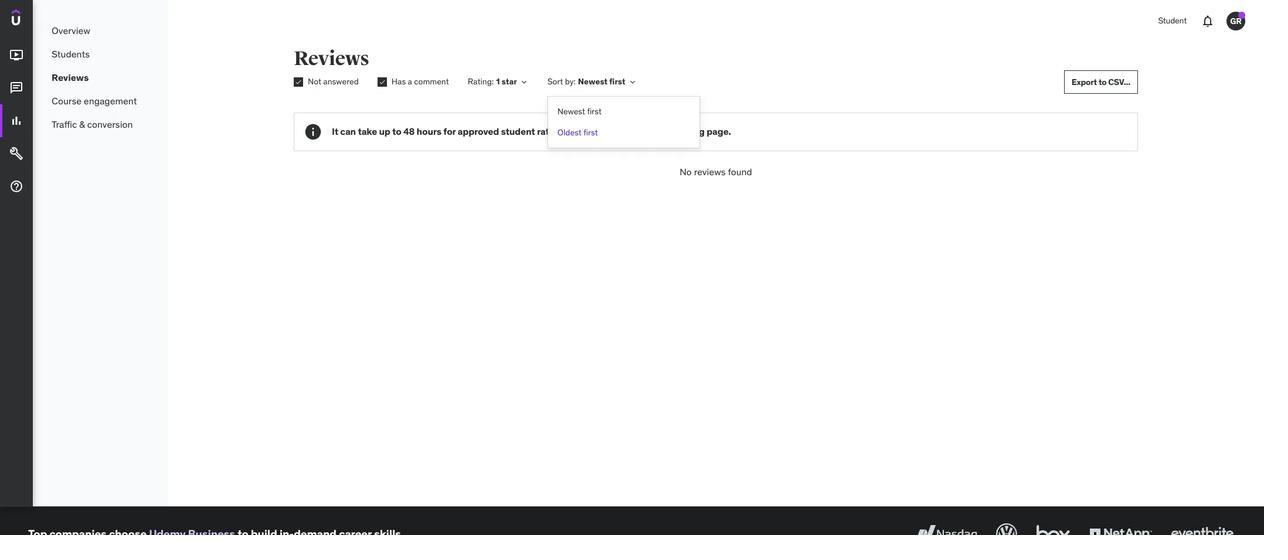 Task type: vqa. For each thing, say whether or not it's contained in the screenshot.
Unlocks
no



Task type: describe. For each thing, give the bounding box(es) containing it.
rating:
[[468, 76, 494, 87]]

export to csv... button
[[1065, 70, 1139, 94]]

hours
[[417, 126, 442, 138]]

3 xsmall image from the left
[[294, 78, 303, 87]]

sort
[[548, 76, 563, 87]]

48
[[404, 126, 415, 138]]

oldest
[[558, 127, 582, 138]]

export
[[1072, 77, 1098, 87]]

gr link
[[1223, 7, 1251, 35]]

1
[[496, 76, 500, 87]]

reviews
[[694, 166, 726, 178]]

2 medium image from the top
[[9, 114, 23, 128]]

reviews link
[[33, 66, 168, 89]]

can
[[340, 126, 356, 138]]

overview
[[52, 25, 90, 36]]

newest first
[[558, 106, 602, 117]]

conversion
[[87, 118, 133, 130]]

volkswagen image
[[994, 522, 1020, 536]]

comment
[[414, 76, 449, 87]]

0 horizontal spatial to
[[393, 126, 402, 138]]

on
[[607, 126, 618, 138]]

0 horizontal spatial reviews
[[52, 71, 89, 83]]

traffic & conversion
[[52, 118, 133, 130]]

nasdaq image
[[913, 522, 980, 536]]

not answered
[[308, 76, 359, 87]]

has
[[392, 76, 406, 87]]

take
[[358, 126, 377, 138]]

eventbrite image
[[1169, 522, 1237, 536]]

first for oldest first
[[584, 127, 598, 138]]

1 horizontal spatial reviews
[[294, 46, 369, 71]]

traffic & conversion link
[[33, 113, 168, 136]]

no
[[680, 166, 692, 178]]

box image
[[1034, 522, 1074, 536]]

you have alerts image
[[1239, 12, 1246, 19]]

students link
[[33, 42, 168, 66]]

sort by: newest first
[[548, 76, 626, 87]]

student
[[501, 126, 535, 138]]

gr
[[1231, 16, 1242, 26]]

course engagement
[[52, 95, 137, 107]]

course
[[52, 95, 82, 107]]

0 vertical spatial newest
[[578, 76, 608, 87]]

not
[[308, 76, 321, 87]]

oldest first
[[558, 127, 598, 138]]

has a comment
[[392, 76, 449, 87]]

course
[[641, 126, 670, 138]]

by:
[[565, 76, 576, 87]]

student link
[[1152, 7, 1194, 35]]

up
[[379, 126, 391, 138]]

engagement
[[84, 95, 137, 107]]

ratings
[[537, 126, 568, 138]]



Task type: locate. For each thing, give the bounding box(es) containing it.
first for newest first
[[587, 106, 602, 117]]

2 medium image from the top
[[9, 147, 23, 161]]

answered
[[323, 76, 359, 87]]

xsmall image for 1 star
[[520, 77, 529, 87]]

xsmall image up the newest first button
[[628, 77, 637, 87]]

csv...
[[1109, 77, 1131, 87]]

notifications image
[[1201, 14, 1216, 28]]

0 vertical spatial first
[[610, 76, 626, 87]]

1 xsmall image from the left
[[520, 77, 529, 87]]

to
[[1099, 77, 1107, 87], [393, 126, 402, 138], [570, 126, 579, 138]]

newest right by:
[[578, 76, 608, 87]]

0 vertical spatial medium image
[[9, 48, 23, 62]]

for
[[444, 126, 456, 138]]

reviews down students
[[52, 71, 89, 83]]

medium image left traffic
[[9, 114, 23, 128]]

show
[[581, 126, 605, 138]]

star
[[502, 76, 517, 87]]

to right up
[[393, 126, 402, 138]]

1 vertical spatial medium image
[[9, 114, 23, 128]]

1 medium image from the top
[[9, 48, 23, 62]]

newest up oldest
[[558, 106, 586, 117]]

0 horizontal spatial xsmall image
[[294, 78, 303, 87]]

rating: 1 star
[[468, 76, 517, 87]]

students
[[52, 48, 90, 60]]

2 vertical spatial medium image
[[9, 180, 23, 194]]

it can take up to 48 hours for approved student ratings to show on your course landing page.
[[332, 126, 731, 138]]

first up the newest first button
[[610, 76, 626, 87]]

medium image
[[9, 48, 23, 62], [9, 147, 23, 161], [9, 180, 23, 194]]

1 vertical spatial first
[[587, 106, 602, 117]]

traffic
[[52, 118, 77, 130]]

1 horizontal spatial xsmall image
[[520, 77, 529, 87]]

newest
[[578, 76, 608, 87], [558, 106, 586, 117]]

first up show
[[587, 106, 602, 117]]

no reviews found
[[680, 166, 753, 178]]

newest inside button
[[558, 106, 586, 117]]

first
[[610, 76, 626, 87], [587, 106, 602, 117], [584, 127, 598, 138]]

medium image left course
[[9, 81, 23, 95]]

1 medium image from the top
[[9, 81, 23, 95]]

xsmall image
[[520, 77, 529, 87], [628, 77, 637, 87], [294, 78, 303, 87]]

to inside button
[[1099, 77, 1107, 87]]

to left show
[[570, 126, 579, 138]]

page.
[[707, 126, 731, 138]]

your
[[620, 126, 639, 138]]

approved
[[458, 126, 499, 138]]

xsmall image left not at the left of page
[[294, 78, 303, 87]]

course engagement link
[[33, 89, 168, 113]]

xsmall image for newest first
[[628, 77, 637, 87]]

&
[[79, 118, 85, 130]]

2 horizontal spatial to
[[1099, 77, 1107, 87]]

landing
[[672, 126, 705, 138]]

a
[[408, 76, 412, 87]]

2 xsmall image from the left
[[628, 77, 637, 87]]

overview link
[[33, 19, 168, 42]]

it
[[332, 126, 338, 138]]

1 vertical spatial medium image
[[9, 147, 23, 161]]

udemy image
[[12, 9, 65, 29]]

reviews
[[294, 46, 369, 71], [52, 71, 89, 83]]

first left on
[[584, 127, 598, 138]]

export to csv...
[[1072, 77, 1131, 87]]

reviews up not answered
[[294, 46, 369, 71]]

xsmall image right star
[[520, 77, 529, 87]]

found
[[728, 166, 753, 178]]

newest first button
[[548, 101, 700, 122]]

oldest first button
[[548, 122, 700, 143]]

netapp image
[[1088, 522, 1155, 536]]

1 vertical spatial newest
[[558, 106, 586, 117]]

2 vertical spatial first
[[584, 127, 598, 138]]

student
[[1159, 15, 1187, 26]]

3 medium image from the top
[[9, 180, 23, 194]]

2 horizontal spatial xsmall image
[[628, 77, 637, 87]]

0 vertical spatial medium image
[[9, 81, 23, 95]]

1 horizontal spatial to
[[570, 126, 579, 138]]

xsmall image
[[378, 78, 387, 87]]

medium image
[[9, 81, 23, 95], [9, 114, 23, 128]]

to left csv...
[[1099, 77, 1107, 87]]



